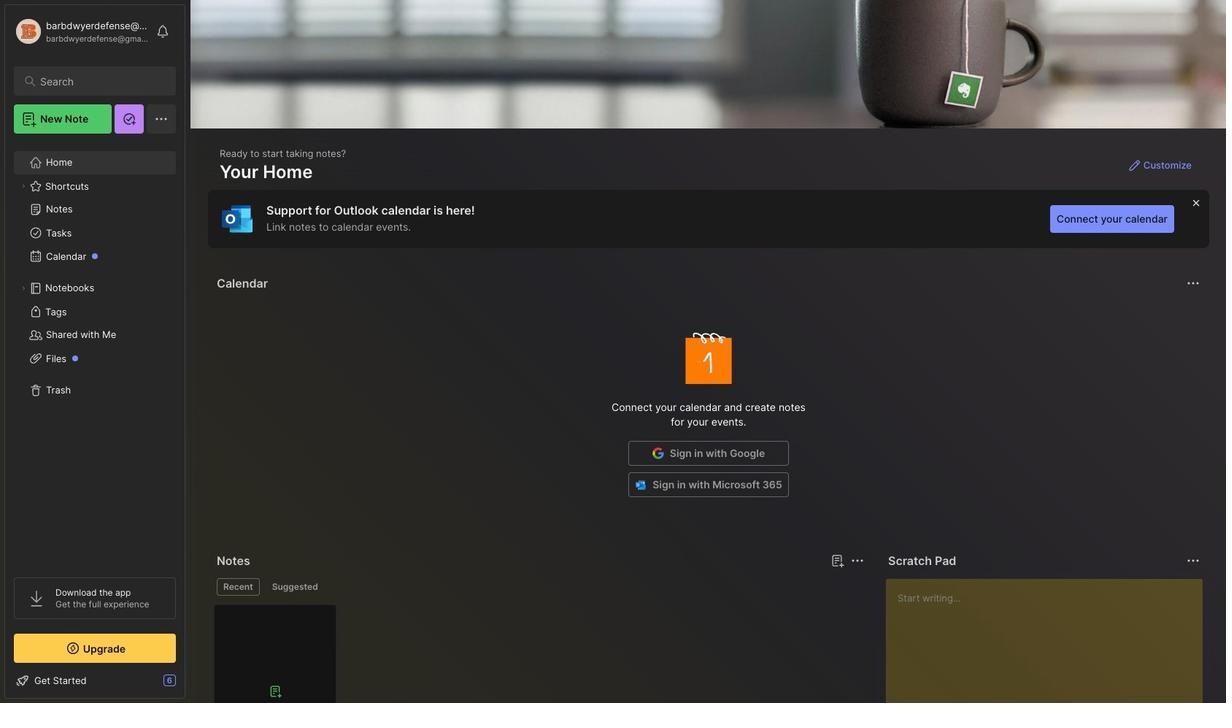 Task type: vqa. For each thing, say whether or not it's contained in the screenshot.
bottom (
no



Task type: locate. For each thing, give the bounding box(es) containing it.
more actions image
[[849, 552, 867, 570], [1185, 552, 1203, 570]]

0 horizontal spatial more actions image
[[849, 552, 867, 570]]

More actions field
[[1184, 273, 1204, 294], [848, 551, 868, 571], [1184, 551, 1204, 571]]

tab
[[217, 578, 260, 596], [266, 578, 325, 596]]

tab list
[[217, 578, 862, 596]]

more actions image
[[1185, 275, 1203, 292]]

tree
[[5, 142, 185, 564]]

click to collapse image
[[184, 676, 195, 694]]

0 horizontal spatial tab
[[217, 578, 260, 596]]

main element
[[0, 0, 190, 703]]

Help and Learning task checklist field
[[5, 669, 185, 692]]

1 more actions image from the left
[[849, 552, 867, 570]]

None search field
[[40, 72, 163, 90]]

1 horizontal spatial more actions image
[[1185, 552, 1203, 570]]

Start writing… text field
[[898, 579, 1203, 703]]

none search field inside main element
[[40, 72, 163, 90]]

1 horizontal spatial tab
[[266, 578, 325, 596]]

1 tab from the left
[[217, 578, 260, 596]]

Account field
[[14, 17, 149, 46]]

2 more actions image from the left
[[1185, 552, 1203, 570]]



Task type: describe. For each thing, give the bounding box(es) containing it.
expand notebooks image
[[19, 284, 28, 293]]

tree inside main element
[[5, 142, 185, 564]]

Search text field
[[40, 74, 163, 88]]

2 tab from the left
[[266, 578, 325, 596]]



